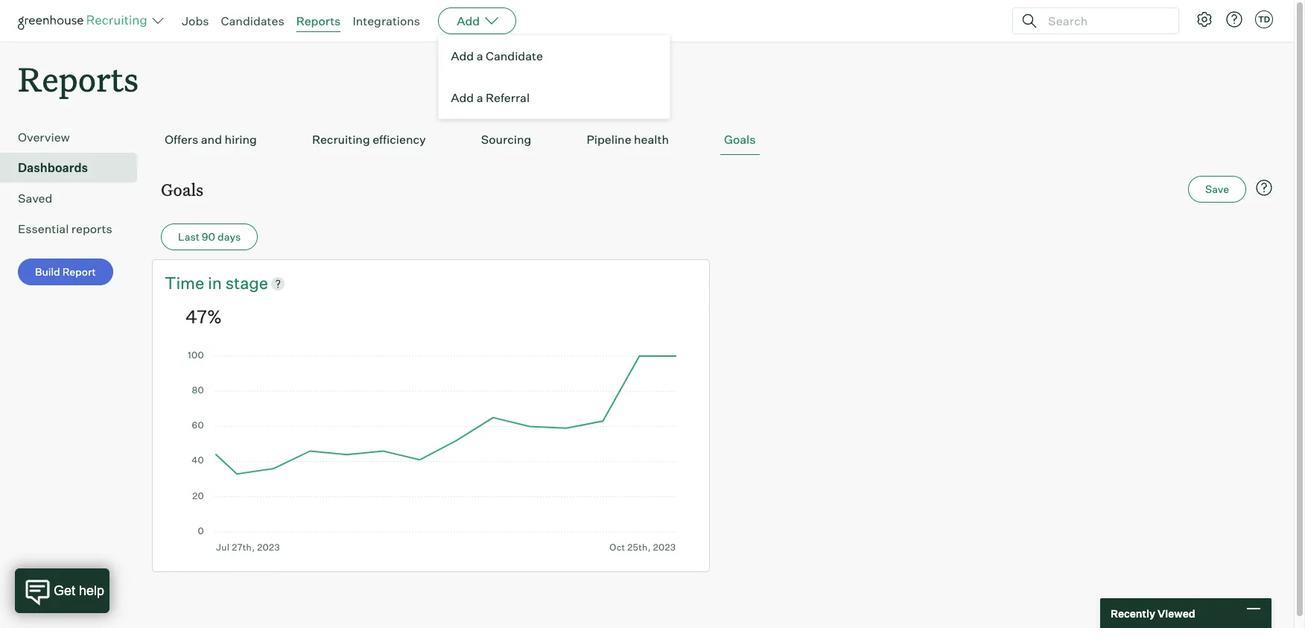 Task type: describe. For each thing, give the bounding box(es) containing it.
configure image
[[1196, 10, 1214, 28]]

days
[[218, 230, 241, 243]]

greenhouse recruiting image
[[18, 12, 152, 30]]

add a referral
[[451, 90, 530, 105]]

viewed
[[1158, 607, 1195, 619]]

time
[[165, 273, 204, 293]]

add a candidate
[[451, 48, 543, 63]]

health
[[634, 132, 669, 147]]

offers and hiring button
[[161, 125, 261, 155]]

integrations
[[353, 13, 420, 28]]

a for candidate
[[477, 48, 483, 63]]

last
[[178, 230, 200, 243]]

td button
[[1252, 7, 1276, 31]]

td menu
[[438, 34, 671, 119]]

efficiency
[[373, 132, 426, 147]]

Search text field
[[1044, 10, 1165, 32]]

build
[[35, 265, 60, 278]]

recruiting efficiency button
[[308, 125, 430, 155]]

td button
[[1255, 10, 1273, 28]]

1 vertical spatial reports
[[18, 57, 139, 101]]

overview link
[[18, 128, 131, 146]]

add for add a candidate
[[451, 48, 474, 63]]

build report button
[[18, 259, 113, 285]]

offers and hiring
[[165, 132, 257, 147]]

essential reports link
[[18, 220, 131, 238]]

pipeline
[[587, 132, 631, 147]]

goals button
[[720, 125, 759, 155]]

sourcing
[[481, 132, 531, 147]]

sourcing button
[[477, 125, 535, 155]]

recently
[[1111, 607, 1155, 619]]

goals inside button
[[724, 132, 756, 147]]

report
[[62, 265, 96, 278]]

save button
[[1188, 176, 1246, 203]]

reports
[[71, 221, 112, 236]]

dashboards link
[[18, 159, 131, 177]]

add button
[[438, 7, 516, 34]]

xychart image
[[185, 352, 676, 553]]

jobs link
[[182, 13, 209, 28]]

and
[[201, 132, 222, 147]]



Task type: locate. For each thing, give the bounding box(es) containing it.
1 horizontal spatial goals
[[724, 132, 756, 147]]

in link
[[208, 272, 226, 295]]

a left candidate
[[477, 48, 483, 63]]

save
[[1205, 183, 1229, 195]]

0 vertical spatial add
[[457, 13, 480, 28]]

a left referral
[[477, 90, 483, 105]]

add down add popup button on the left of the page
[[451, 48, 474, 63]]

add for add
[[457, 13, 480, 28]]

reports
[[296, 13, 341, 28], [18, 57, 139, 101]]

jobs
[[182, 13, 209, 28]]

47%
[[185, 305, 222, 328]]

build report
[[35, 265, 96, 278]]

1 a from the top
[[477, 48, 483, 63]]

recently viewed
[[1111, 607, 1195, 619]]

integrations link
[[353, 13, 420, 28]]

tab list containing offers and hiring
[[161, 125, 1276, 155]]

1 vertical spatial goals
[[161, 178, 203, 201]]

1 vertical spatial a
[[477, 90, 483, 105]]

add inside popup button
[[457, 13, 480, 28]]

reports down greenhouse recruiting image
[[18, 57, 139, 101]]

0 horizontal spatial goals
[[161, 178, 203, 201]]

faq image
[[1255, 179, 1273, 197]]

stage
[[226, 273, 268, 293]]

pipeline health
[[587, 132, 669, 147]]

goals
[[724, 132, 756, 147], [161, 178, 203, 201]]

essential reports
[[18, 221, 112, 236]]

add a referral link
[[439, 77, 670, 118]]

add left referral
[[451, 90, 474, 105]]

reports link
[[296, 13, 341, 28]]

recruiting
[[312, 132, 370, 147]]

hiring
[[225, 132, 257, 147]]

essential
[[18, 221, 69, 236]]

candidate
[[486, 48, 543, 63]]

2 vertical spatial add
[[451, 90, 474, 105]]

recruiting efficiency
[[312, 132, 426, 147]]

90
[[202, 230, 215, 243]]

0 vertical spatial a
[[477, 48, 483, 63]]

a for referral
[[477, 90, 483, 105]]

0 horizontal spatial reports
[[18, 57, 139, 101]]

time in
[[165, 273, 226, 293]]

0 vertical spatial reports
[[296, 13, 341, 28]]

candidates
[[221, 13, 284, 28]]

offers
[[165, 132, 198, 147]]

saved
[[18, 191, 52, 206]]

pipeline health button
[[583, 125, 673, 155]]

0 vertical spatial goals
[[724, 132, 756, 147]]

1 vertical spatial add
[[451, 48, 474, 63]]

1 horizontal spatial reports
[[296, 13, 341, 28]]

add a candidate link
[[439, 35, 670, 77]]

time link
[[165, 272, 208, 295]]

last 90 days
[[178, 230, 241, 243]]

dashboards
[[18, 160, 88, 175]]

saved link
[[18, 189, 131, 207]]

referral
[[486, 90, 530, 105]]

overview
[[18, 130, 70, 145]]

add
[[457, 13, 480, 28], [451, 48, 474, 63], [451, 90, 474, 105]]

stage link
[[226, 272, 268, 295]]

add up add a candidate
[[457, 13, 480, 28]]

in
[[208, 273, 222, 293]]

2 a from the top
[[477, 90, 483, 105]]

tab list
[[161, 125, 1276, 155]]

candidates link
[[221, 13, 284, 28]]

td
[[1258, 14, 1270, 25]]

reports right candidates link in the top left of the page
[[296, 13, 341, 28]]

a
[[477, 48, 483, 63], [477, 90, 483, 105]]

last 90 days button
[[161, 224, 258, 250]]

add for add a referral
[[451, 90, 474, 105]]



Task type: vqa. For each thing, say whether or not it's contained in the screenshot.
things
no



